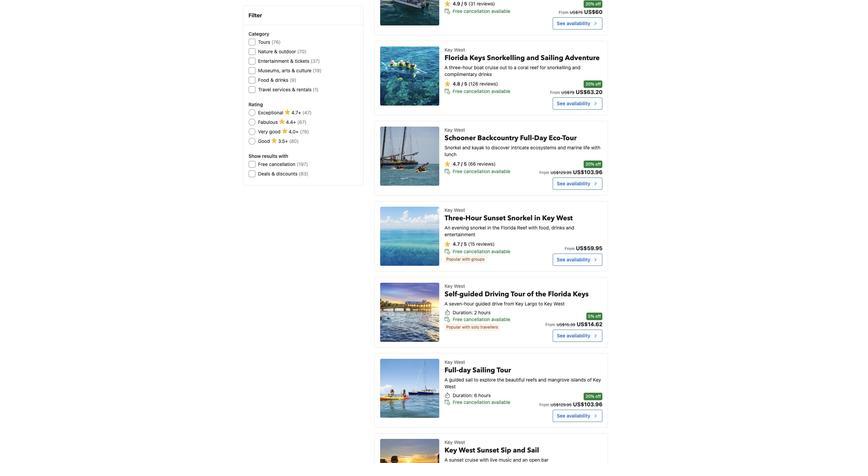 Task type: vqa. For each thing, say whether or not it's contained in the screenshot.


Task type: locate. For each thing, give the bounding box(es) containing it.
1 horizontal spatial full-
[[520, 133, 534, 143]]

1 vertical spatial popular
[[446, 325, 461, 330]]

1 vertical spatial florida
[[501, 225, 516, 231]]

the up largo
[[536, 290, 546, 299]]

free cancellation available up groups
[[453, 249, 510, 254]]

2 horizontal spatial florida
[[548, 290, 571, 299]]

rating
[[249, 102, 263, 107]]

tour up marine
[[562, 133, 577, 143]]

keys up 5%
[[573, 290, 589, 299]]

1 horizontal spatial of
[[587, 377, 592, 383]]

1 duration: from the top
[[453, 310, 473, 316]]

4.9
[[453, 1, 460, 6]]

cancellation down 2
[[464, 317, 490, 322]]

arts
[[282, 68, 290, 73]]

reviews) for hour
[[476, 241, 495, 247]]

sunset up 'live'
[[477, 446, 499, 455]]

from
[[559, 10, 569, 15], [550, 90, 560, 95], [539, 170, 549, 175], [565, 246, 575, 251], [546, 322, 555, 327], [539, 403, 549, 408]]

(83)
[[299, 171, 308, 177]]

3 available from the top
[[491, 168, 510, 174]]

nature & outdoor (70)
[[258, 49, 306, 54]]

from us$59.95
[[565, 245, 603, 251]]

to right kayak
[[486, 145, 490, 150]]

(9)
[[290, 77, 296, 83]]

2 availability from the top
[[567, 100, 590, 106]]

a inside key west self-guided driving tour of the florida keys a seven-hour guided drive from key largo to key west
[[445, 301, 448, 307]]

free down duration: 6 hours
[[453, 399, 462, 405]]

free
[[453, 8, 462, 14], [453, 88, 462, 94], [258, 161, 268, 167], [453, 168, 462, 174], [453, 249, 462, 254], [453, 317, 462, 322], [453, 399, 462, 405]]

of inside the key west full-day sailing tour a guided sail to explore the beautiful reefs and mangrove islands of key west
[[587, 377, 592, 383]]

6 see availability from the top
[[557, 413, 590, 419]]

florida up the three-
[[445, 53, 468, 62]]

available down explore
[[491, 399, 510, 405]]

0 horizontal spatial in
[[487, 225, 491, 231]]

us$103.96 down islands
[[573, 401, 603, 408]]

6 free cancellation available from the top
[[453, 399, 510, 405]]

the right explore
[[497, 377, 504, 383]]

reviews)
[[477, 1, 495, 6], [480, 81, 498, 87], [477, 161, 496, 167], [476, 241, 495, 247]]

hour inside "key west florida keys snorkelling and sailing adventure a three-hour boat cruise out to a coral reef for snorkelling and complimentary drinks"
[[463, 64, 473, 70]]

1 vertical spatial the
[[536, 290, 546, 299]]

with left groups
[[462, 257, 470, 262]]

/ for schooner
[[461, 161, 463, 167]]

cancellation down 6
[[464, 399, 490, 405]]

sunset inside the key west key west sunset sip and sail a sunset cruise with live music and an open bar
[[477, 446, 499, 455]]

hour up complimentary
[[463, 64, 473, 70]]

4 see availability from the top
[[557, 257, 590, 263]]

1 horizontal spatial cruise
[[485, 64, 498, 70]]

3.5+
[[278, 138, 288, 144]]

and down schooner
[[462, 145, 471, 150]]

discounts
[[276, 171, 298, 177]]

1 vertical spatial in
[[487, 225, 491, 231]]

& for tickets
[[290, 58, 294, 64]]

/ down entertainment
[[461, 241, 463, 247]]

of right islands
[[587, 377, 592, 383]]

cancellation
[[464, 8, 490, 14], [464, 88, 490, 94], [269, 161, 295, 167], [464, 168, 490, 174], [464, 249, 490, 254], [464, 317, 490, 322], [464, 399, 490, 405]]

3 a from the top
[[445, 377, 448, 383]]

results
[[262, 153, 277, 159]]

1 vertical spatial cruise
[[465, 457, 478, 463]]

from for schooner backcountry full-day eco-tour
[[539, 170, 549, 175]]

a left the three-
[[445, 64, 448, 70]]

hour up "duration: 2 hours"
[[464, 301, 474, 307]]

day
[[459, 366, 471, 375]]

free cancellation available down 6
[[453, 399, 510, 405]]

hours right 6
[[478, 393, 491, 398]]

and up reef on the right top
[[527, 53, 539, 62]]

driving
[[485, 290, 509, 299]]

5 off from the top
[[596, 394, 601, 399]]

a left seven-
[[445, 301, 448, 307]]

see availability for self-guided driving tour of the florida keys
[[557, 333, 590, 339]]

1 off from the top
[[596, 1, 601, 6]]

1 20% from the top
[[586, 1, 594, 6]]

see availability for schooner backcountry full-day eco-tour
[[557, 181, 590, 186]]

1 vertical spatial snorkel
[[507, 214, 533, 223]]

mangrove
[[548, 377, 569, 383]]

available down discover
[[491, 168, 510, 174]]

full- inside the key west full-day sailing tour a guided sail to explore the beautiful reefs and mangrove islands of key west
[[445, 366, 459, 375]]

2 see availability from the top
[[557, 100, 590, 106]]

(70)
[[297, 49, 306, 54]]

4 off from the top
[[596, 314, 601, 319]]

2 vertical spatial drinks
[[551, 225, 565, 231]]

4.7 for schooner
[[453, 161, 460, 167]]

2 popular from the top
[[446, 325, 461, 330]]

see for full-day sailing tour
[[557, 413, 565, 419]]

snorkel
[[470, 225, 486, 231]]

tours (76)
[[258, 39, 281, 45]]

available down out
[[491, 88, 510, 94]]

off
[[596, 1, 601, 6], [596, 81, 601, 87], [596, 162, 601, 167], [596, 314, 601, 319], [596, 394, 601, 399]]

from down mangrove
[[539, 403, 549, 408]]

nature
[[258, 49, 273, 54]]

available for sailing
[[491, 399, 510, 405]]

free down 4.8
[[453, 88, 462, 94]]

1 4.7 from the top
[[453, 161, 460, 167]]

sunset for sip
[[477, 446, 499, 455]]

popular left solo
[[446, 325, 461, 330]]

free cancellation available for day
[[453, 399, 510, 405]]

free down "duration: 2 hours"
[[453, 317, 462, 322]]

& up "entertainment"
[[274, 49, 278, 54]]

cancellation down 4.8 / 5 (126 reviews)
[[464, 88, 490, 94]]

reviews) for backcountry
[[477, 161, 496, 167]]

2 vertical spatial guided
[[449, 377, 464, 383]]

6
[[474, 393, 477, 398]]

5 for three-
[[464, 241, 467, 247]]

to right largo
[[539, 301, 543, 307]]

us$129.95 down marine
[[551, 170, 572, 175]]

full-day sailing tour image
[[380, 359, 439, 418]]

guided up 2
[[475, 301, 491, 307]]

4.7 down entertainment
[[453, 241, 460, 247]]

1 vertical spatial guided
[[475, 301, 491, 307]]

in up the food,
[[534, 214, 541, 223]]

4.7 / 5 (66 reviews)
[[453, 161, 496, 167]]

20% up us$60
[[586, 1, 594, 6]]

1 horizontal spatial in
[[534, 214, 541, 223]]

sunset inside key west three-hour sunset snorkel in key west an evening snorkel in the florida reef with food, drinks and entertainment
[[484, 214, 506, 223]]

the inside the key west full-day sailing tour a guided sail to explore the beautiful reefs and mangrove islands of key west
[[497, 377, 504, 383]]

/ for florida
[[462, 81, 463, 87]]

3.5+ (80)
[[278, 138, 299, 144]]

5 see availability from the top
[[557, 333, 590, 339]]

4 available from the top
[[491, 249, 510, 254]]

travel
[[258, 87, 271, 92]]

rentals
[[297, 87, 312, 92]]

0 vertical spatial hours
[[478, 310, 491, 316]]

0 vertical spatial 20% off from us$129.95 us$103.96
[[539, 162, 603, 175]]

4 a from the top
[[445, 457, 448, 463]]

0 horizontal spatial cruise
[[465, 457, 478, 463]]

1 vertical spatial 20% off from us$129.95 us$103.96
[[539, 394, 603, 408]]

1 horizontal spatial (76)
[[300, 129, 309, 135]]

free cancellation available down 4.9 / 5 (31 reviews)
[[453, 8, 510, 14]]

0 horizontal spatial sailing
[[473, 366, 495, 375]]

2 a from the top
[[445, 301, 448, 307]]

5 availability from the top
[[567, 333, 590, 339]]

to inside the key west full-day sailing tour a guided sail to explore the beautiful reefs and mangrove islands of key west
[[474, 377, 478, 383]]

2 off from the top
[[596, 81, 601, 87]]

availability for florida keys snorkelling and sailing adventure
[[567, 100, 590, 106]]

us$103.96 down life
[[573, 169, 603, 175]]

cruise inside the key west key west sunset sip and sail a sunset cruise with live music and an open bar
[[465, 457, 478, 463]]

1 vertical spatial keys
[[573, 290, 589, 299]]

& for drinks
[[270, 77, 274, 83]]

with
[[591, 145, 600, 150], [279, 153, 288, 159], [528, 225, 538, 231], [462, 257, 470, 262], [462, 325, 470, 330], [480, 457, 489, 463]]

(197)
[[297, 161, 308, 167]]

guided
[[459, 290, 483, 299], [475, 301, 491, 307], [449, 377, 464, 383]]

sunset
[[484, 214, 506, 223], [477, 446, 499, 455]]

exceptional
[[258, 110, 283, 116]]

see availability for three-hour sunset snorkel in key west
[[557, 257, 590, 263]]

0 vertical spatial us$103.96
[[573, 169, 603, 175]]

5 left (126 at right top
[[464, 81, 467, 87]]

5 see from the top
[[557, 333, 565, 339]]

florida inside "key west florida keys snorkelling and sailing adventure a three-hour boat cruise out to a coral reef for snorkelling and complimentary drinks"
[[445, 53, 468, 62]]

reefs
[[526, 377, 537, 383]]

from left us$59.95
[[565, 246, 575, 251]]

1 vertical spatial of
[[587, 377, 592, 383]]

1 see availability from the top
[[557, 20, 590, 26]]

food & drinks (9)
[[258, 77, 296, 83]]

2 4.7 from the top
[[453, 241, 460, 247]]

to left a
[[508, 64, 513, 70]]

0 horizontal spatial florida
[[445, 53, 468, 62]]

0 vertical spatial drinks
[[479, 71, 492, 77]]

(76) down (67)
[[300, 129, 309, 135]]

full- up intricate
[[520, 133, 534, 143]]

from left us$75
[[559, 10, 569, 15]]

tour inside key west self-guided driving tour of the florida keys a seven-hour guided drive from key largo to key west
[[511, 290, 525, 299]]

snorkelling
[[547, 64, 571, 70]]

3 see from the top
[[557, 181, 565, 186]]

4 see from the top
[[557, 257, 565, 263]]

0 vertical spatial keys
[[470, 53, 485, 62]]

2 vertical spatial the
[[497, 377, 504, 383]]

food
[[258, 77, 269, 83]]

1 horizontal spatial keys
[[573, 290, 589, 299]]

reviews) right (15 at the bottom right of page
[[476, 241, 495, 247]]

and inside the key west full-day sailing tour a guided sail to explore the beautiful reefs and mangrove islands of key west
[[538, 377, 546, 383]]

0 vertical spatial florida
[[445, 53, 468, 62]]

snorkelling
[[487, 53, 525, 62]]

entertainment
[[258, 58, 289, 64]]

4 20% from the top
[[586, 394, 594, 399]]

three-
[[445, 214, 466, 223]]

see for schooner backcountry full-day eco-tour
[[557, 181, 565, 186]]

1 us$129.95 from the top
[[551, 170, 572, 175]]

0 vertical spatial full-
[[520, 133, 534, 143]]

of up largo
[[527, 290, 534, 299]]

1 vertical spatial sunset
[[477, 446, 499, 455]]

0 vertical spatial sunset
[[484, 214, 506, 223]]

tickets
[[295, 58, 309, 64]]

us$103.96 for schooner backcountry full-day eco-tour
[[573, 169, 603, 175]]

three-
[[449, 64, 463, 70]]

boat
[[474, 64, 484, 70]]

20% off from us$129.95 us$103.96 down marine
[[539, 162, 603, 175]]

us$129.95 for tour
[[551, 403, 572, 408]]

full-
[[520, 133, 534, 143], [445, 366, 459, 375]]

0 vertical spatial cruise
[[485, 64, 498, 70]]

20% up us$63.20 on the right top of the page
[[586, 81, 594, 87]]

hours
[[478, 310, 491, 316], [478, 393, 491, 398]]

free for florida
[[453, 88, 462, 94]]

(31
[[469, 1, 475, 6]]

off for self-guided driving tour of the florida keys
[[596, 314, 601, 319]]

sailing up snorkelling
[[541, 53, 563, 62]]

and
[[527, 53, 539, 62], [572, 64, 580, 70], [462, 145, 471, 150], [558, 145, 566, 150], [566, 225, 574, 231], [538, 377, 546, 383], [513, 446, 526, 455], [513, 457, 521, 463]]

a left sunset
[[445, 457, 448, 463]]

2 20% from the top
[[586, 81, 594, 87]]

1 vertical spatial us$103.96
[[573, 401, 603, 408]]

in right snorkel
[[487, 225, 491, 231]]

free up deals
[[258, 161, 268, 167]]

0 vertical spatial (76)
[[272, 39, 281, 45]]

1 vertical spatial sailing
[[473, 366, 495, 375]]

0 vertical spatial snorkel
[[445, 145, 461, 150]]

hour inside key west self-guided driving tour of the florida keys a seven-hour guided drive from key largo to key west
[[464, 301, 474, 307]]

entertainment
[[445, 232, 475, 237]]

1 vertical spatial 4.7
[[453, 241, 460, 247]]

20% for schooner backcountry full-day eco-tour
[[586, 162, 594, 167]]

1 us$103.96 from the top
[[573, 169, 603, 175]]

1 horizontal spatial florida
[[501, 225, 516, 231]]

0 vertical spatial duration:
[[453, 310, 473, 316]]

4.4+
[[286, 119, 296, 125]]

3 free cancellation available from the top
[[453, 168, 510, 174]]

6 available from the top
[[491, 399, 510, 405]]

1 horizontal spatial snorkel
[[507, 214, 533, 223]]

us$129.95 down mangrove
[[551, 403, 572, 408]]

5 free cancellation available from the top
[[453, 317, 510, 322]]

schooner backcountry full-day eco-tour image
[[380, 127, 439, 186]]

1 vertical spatial us$129.95
[[551, 403, 572, 408]]

west inside key west schooner backcountry full-day eco-tour snorkel and kayak to discover intricate ecosystems and marine life with lunch
[[454, 127, 465, 133]]

and left an on the bottom right of the page
[[513, 457, 521, 463]]

0 horizontal spatial of
[[527, 290, 534, 299]]

to inside "key west florida keys snorkelling and sailing adventure a three-hour boat cruise out to a coral reef for snorkelling and complimentary drinks"
[[508, 64, 513, 70]]

reviews) right (66
[[477, 161, 496, 167]]

see
[[557, 20, 565, 26], [557, 100, 565, 106], [557, 181, 565, 186], [557, 257, 565, 263], [557, 333, 565, 339], [557, 413, 565, 419]]

from left us$15.39
[[546, 322, 555, 327]]

2 horizontal spatial drinks
[[551, 225, 565, 231]]

see for florida keys snorkelling and sailing adventure
[[557, 100, 565, 106]]

4 availability from the top
[[567, 257, 590, 263]]

from left us$79
[[550, 90, 560, 95]]

(76) for 4.0+ (76)
[[300, 129, 309, 135]]

20% inside 20% off from us$79 us$63.20
[[586, 81, 594, 87]]

3 20% from the top
[[586, 162, 594, 167]]

2 free cancellation available from the top
[[453, 88, 510, 94]]

a inside "key west florida keys snorkelling and sailing adventure a three-hour boat cruise out to a coral reef for snorkelling and complimentary drinks"
[[445, 64, 448, 70]]

2 vertical spatial tour
[[497, 366, 511, 375]]

0 vertical spatial hour
[[463, 64, 473, 70]]

tour inside the key west full-day sailing tour a guided sail to explore the beautiful reefs and mangrove islands of key west
[[497, 366, 511, 375]]

key west schooner backcountry full-day eco-tour snorkel and kayak to discover intricate ecosystems and marine life with lunch
[[445, 127, 600, 157]]

snorkel up lunch
[[445, 145, 461, 150]]

keys
[[470, 53, 485, 62], [573, 290, 589, 299]]

the inside key west three-hour sunset snorkel in key west an evening snorkel in the florida reef with food, drinks and entertainment
[[493, 225, 500, 231]]

availability
[[567, 20, 590, 26], [567, 100, 590, 106], [567, 181, 590, 186], [567, 257, 590, 263], [567, 333, 590, 339], [567, 413, 590, 419]]

20% off from us$129.95 us$103.96 for schooner backcountry full-day eco-tour
[[539, 162, 603, 175]]

20% off from us$129.95 us$103.96 down islands
[[539, 394, 603, 408]]

snorkel inside key west three-hour sunset snorkel in key west an evening snorkel in the florida reef with food, drinks and entertainment
[[507, 214, 533, 223]]

available
[[491, 8, 510, 14], [491, 88, 510, 94], [491, 168, 510, 174], [491, 249, 510, 254], [491, 317, 510, 322], [491, 399, 510, 405]]

/ left (66
[[461, 161, 463, 167]]

0 horizontal spatial full-
[[445, 366, 459, 375]]

& right deals
[[272, 171, 275, 177]]

20% down life
[[586, 162, 594, 167]]

keys up boat
[[470, 53, 485, 62]]

available up travellers on the bottom right of page
[[491, 317, 510, 322]]

sail
[[465, 377, 473, 383]]

drinks inside key west three-hour sunset snorkel in key west an evening snorkel in the florida reef with food, drinks and entertainment
[[551, 225, 565, 231]]

availability for three-hour sunset snorkel in key west
[[567, 257, 590, 263]]

see availability for full-day sailing tour
[[557, 413, 590, 419]]

from inside 20% off from us$79 us$63.20
[[550, 90, 560, 95]]

tour up the beautiful
[[497, 366, 511, 375]]

key west sunset sip and sail image
[[380, 439, 439, 463]]

sailing inside the key west full-day sailing tour a guided sail to explore the beautiful reefs and mangrove islands of key west
[[473, 366, 495, 375]]

drinks up services
[[275, 77, 288, 83]]

guided left sail
[[449, 377, 464, 383]]

popular with solo travellers
[[446, 325, 498, 330]]

and right the reefs
[[538, 377, 546, 383]]

2 see from the top
[[557, 100, 565, 106]]

cancellation up groups
[[464, 249, 490, 254]]

outdoor
[[279, 49, 296, 54]]

1 20% off from us$129.95 us$103.96 from the top
[[539, 162, 603, 175]]

backcountry
[[477, 133, 518, 143]]

florida
[[445, 53, 468, 62], [501, 225, 516, 231], [548, 290, 571, 299]]

show results with
[[249, 153, 288, 159]]

4.7+
[[291, 110, 301, 116]]

1 available from the top
[[491, 8, 510, 14]]

to inside key west schooner backcountry full-day eco-tour snorkel and kayak to discover intricate ecosystems and marine life with lunch
[[486, 145, 490, 150]]

free cancellation available for guided
[[453, 317, 510, 322]]

with right life
[[591, 145, 600, 150]]

2 20% off from us$129.95 us$103.96 from the top
[[539, 394, 603, 408]]

6 availability from the top
[[567, 413, 590, 419]]

popular for self-
[[446, 325, 461, 330]]

(47)
[[302, 110, 312, 116]]

1 vertical spatial tour
[[511, 290, 525, 299]]

cancellation down 4.7 / 5 (66 reviews)
[[464, 168, 490, 174]]

0 horizontal spatial (76)
[[272, 39, 281, 45]]

free down 4.7 / 5 (66 reviews)
[[453, 168, 462, 174]]

cruise
[[485, 64, 498, 70], [465, 457, 478, 463]]

0 vertical spatial the
[[493, 225, 500, 231]]

with inside the key west key west sunset sip and sail a sunset cruise with live music and an open bar
[[480, 457, 489, 463]]

key west self-guided driving tour of the florida keys a seven-hour guided drive from key largo to key west
[[445, 283, 589, 307]]

5
[[464, 1, 467, 6], [464, 81, 467, 87], [464, 161, 467, 167], [464, 241, 467, 247]]

/ right 4.9
[[461, 1, 463, 6]]

snorkel up reef
[[507, 214, 533, 223]]

0 vertical spatial 4.7
[[453, 161, 460, 167]]

travel services & rentals (1)
[[258, 87, 319, 92]]

2 us$129.95 from the top
[[551, 403, 572, 408]]

4 free cancellation available from the top
[[453, 249, 510, 254]]

off for florida keys snorkelling and sailing adventure
[[596, 81, 601, 87]]

1 vertical spatial full-
[[445, 366, 459, 375]]

0 vertical spatial of
[[527, 290, 534, 299]]

and up from us$59.95
[[566, 225, 574, 231]]

0 vertical spatial tour
[[562, 133, 577, 143]]

three-hour sunset snorkel in key west image
[[380, 207, 439, 266]]

0 vertical spatial popular
[[446, 257, 461, 262]]

1 a from the top
[[445, 64, 448, 70]]

1 vertical spatial hour
[[464, 301, 474, 307]]

a left sail
[[445, 377, 448, 383]]

from for self-guided driving tour of the florida keys
[[546, 322, 555, 327]]

free cancellation available for backcountry
[[453, 168, 510, 174]]

20% down islands
[[586, 394, 594, 399]]

1 horizontal spatial sailing
[[541, 53, 563, 62]]

off inside 20% off from us$75 us$60
[[596, 1, 601, 6]]

hours right 2
[[478, 310, 491, 316]]

6 see from the top
[[557, 413, 565, 419]]

with left 'live'
[[480, 457, 489, 463]]

free cancellation available down 4.7 / 5 (66 reviews)
[[453, 168, 510, 174]]

off inside 20% off from us$79 us$63.20
[[596, 81, 601, 87]]

& right food
[[270, 77, 274, 83]]

3 availability from the top
[[567, 181, 590, 186]]

cancellation for full-
[[464, 399, 490, 405]]

see availability
[[557, 20, 590, 26], [557, 100, 590, 106], [557, 181, 590, 186], [557, 257, 590, 263], [557, 333, 590, 339], [557, 413, 590, 419]]

2 available from the top
[[491, 88, 510, 94]]

with inside key west three-hour sunset snorkel in key west an evening snorkel in the florida reef with food, drinks and entertainment
[[528, 225, 538, 231]]

1 horizontal spatial drinks
[[479, 71, 492, 77]]

0 horizontal spatial drinks
[[275, 77, 288, 83]]

from inside the 5% off from us$15.39 us$14.62
[[546, 322, 555, 327]]

2 vertical spatial florida
[[548, 290, 571, 299]]

reviews) for keys
[[480, 81, 498, 87]]

/ right 4.8
[[462, 81, 463, 87]]

reviews) right (126 at right top
[[480, 81, 498, 87]]

a
[[514, 64, 516, 70]]

5 left (15 at the bottom right of page
[[464, 241, 467, 247]]

sunset
[[449, 457, 464, 463]]

2 us$103.96 from the top
[[573, 401, 603, 408]]

key west three-hour sunset snorkel in key west an evening snorkel in the florida reef with food, drinks and entertainment
[[445, 207, 574, 237]]

0 horizontal spatial keys
[[470, 53, 485, 62]]

snorkel inside key west schooner backcountry full-day eco-tour snorkel and kayak to discover intricate ecosystems and marine life with lunch
[[445, 145, 461, 150]]

with right reef
[[528, 225, 538, 231]]

us$15.39
[[557, 322, 575, 327]]

0 vertical spatial us$129.95
[[551, 170, 572, 175]]

1 vertical spatial hours
[[478, 393, 491, 398]]

0 vertical spatial sailing
[[541, 53, 563, 62]]

life
[[583, 145, 590, 150]]

3 see availability from the top
[[557, 181, 590, 186]]

1 vertical spatial (76)
[[300, 129, 309, 135]]

tour
[[562, 133, 577, 143], [511, 290, 525, 299], [497, 366, 511, 375]]

4.8 / 5 (126 reviews)
[[453, 81, 498, 87]]

drinks
[[479, 71, 492, 77], [275, 77, 288, 83], [551, 225, 565, 231]]

cruise right sunset
[[465, 457, 478, 463]]

1 popular from the top
[[446, 257, 461, 262]]

west inside "key west florida keys snorkelling and sailing adventure a three-hour boat cruise out to a coral reef for snorkelling and complimentary drinks"
[[454, 47, 465, 53]]

4.0+ (76)
[[289, 129, 309, 135]]

5 available from the top
[[491, 317, 510, 322]]

& up museums, arts & culture (19)
[[290, 58, 294, 64]]

free cancellation available down 4.8 / 5 (126 reviews)
[[453, 88, 510, 94]]

1 vertical spatial duration:
[[453, 393, 473, 398]]

the right snorkel
[[493, 225, 500, 231]]

key west florida keys snorkelling and sailing adventure a three-hour boat cruise out to a coral reef for snorkelling and complimentary drinks
[[445, 47, 600, 77]]

from for full-day sailing tour
[[539, 403, 549, 408]]

cancellation for self-
[[464, 317, 490, 322]]

free for three-
[[453, 249, 462, 254]]

5 for florida
[[464, 81, 467, 87]]

3 off from the top
[[596, 162, 601, 167]]

0 horizontal spatial snorkel
[[445, 145, 461, 150]]

0 vertical spatial in
[[534, 214, 541, 223]]

to right sail
[[474, 377, 478, 383]]

full- up duration: 6 hours
[[445, 366, 459, 375]]

2 duration: from the top
[[453, 393, 473, 398]]

20% for full-day sailing tour
[[586, 394, 594, 399]]

key
[[445, 47, 453, 53], [445, 127, 453, 133], [445, 207, 453, 213], [542, 214, 555, 223], [445, 283, 453, 289], [515, 301, 524, 307], [544, 301, 552, 307], [445, 359, 453, 365], [593, 377, 601, 383], [445, 440, 453, 445], [445, 446, 457, 455]]

off inside the 5% off from us$15.39 us$14.62
[[596, 314, 601, 319]]



Task type: describe. For each thing, give the bounding box(es) containing it.
& right arts
[[292, 68, 295, 73]]

kayak
[[472, 145, 484, 150]]

good
[[258, 138, 270, 144]]

1 see from the top
[[557, 20, 565, 26]]

explore
[[480, 377, 496, 383]]

duration: 6 hours
[[453, 393, 491, 398]]

hours for driving
[[478, 310, 491, 316]]

free cancellation available for keys
[[453, 88, 510, 94]]

adventure
[[565, 53, 600, 62]]

fabulous
[[258, 119, 278, 125]]

islands
[[571, 377, 586, 383]]

popular for three-
[[446, 257, 461, 262]]

duration: for self-
[[453, 310, 473, 316]]

culture
[[296, 68, 312, 73]]

hours for sailing
[[478, 393, 491, 398]]

entertainment & tickets (37)
[[258, 58, 320, 64]]

and inside key west three-hour sunset snorkel in key west an evening snorkel in the florida reef with food, drinks and entertainment
[[566, 225, 574, 231]]

reviews) right (31
[[477, 1, 495, 6]]

deals & discounts (83)
[[258, 171, 308, 177]]

of inside key west self-guided driving tour of the florida keys a seven-hour guided drive from key largo to key west
[[527, 290, 534, 299]]

(126
[[469, 81, 478, 87]]

see for three-hour sunset snorkel in key west
[[557, 257, 565, 263]]

cancellation up deals & discounts (83)
[[269, 161, 295, 167]]

solo
[[471, 325, 479, 330]]

and up an on the bottom right of the page
[[513, 446, 526, 455]]

with left solo
[[462, 325, 470, 330]]

food,
[[539, 225, 550, 231]]

florida inside key west three-hour sunset snorkel in key west an evening snorkel in the florida reef with food, drinks and entertainment
[[501, 225, 516, 231]]

ecosystems
[[530, 145, 556, 150]]

free down 4.9
[[453, 8, 462, 14]]

sunset for snorkel
[[484, 214, 506, 223]]

(19)
[[313, 68, 322, 73]]

cruise inside "key west florida keys snorkelling and sailing adventure a three-hour boat cruise out to a coral reef for snorkelling and complimentary drinks"
[[485, 64, 498, 70]]

sailing inside "key west florida keys snorkelling and sailing adventure a three-hour boat cruise out to a coral reef for snorkelling and complimentary drinks"
[[541, 53, 563, 62]]

from inside from us$59.95
[[565, 246, 575, 251]]

out
[[500, 64, 507, 70]]

coral
[[518, 64, 529, 70]]

(76) for tours (76)
[[272, 39, 281, 45]]

category
[[249, 31, 269, 37]]

5 for schooner
[[464, 161, 467, 167]]

museums, arts & culture (19)
[[258, 68, 322, 73]]

0 vertical spatial guided
[[459, 290, 483, 299]]

see for self-guided driving tour of the florida keys
[[557, 333, 565, 339]]

us$60
[[584, 9, 603, 15]]

us$103.96 for full-day sailing tour
[[573, 401, 603, 408]]

off for schooner backcountry full-day eco-tour
[[596, 162, 601, 167]]

from inside 20% off from us$75 us$60
[[559, 10, 569, 15]]

availability for full-day sailing tour
[[567, 413, 590, 419]]

full- inside key west schooner backcountry full-day eco-tour snorkel and kayak to discover intricate ecosystems and marine life with lunch
[[520, 133, 534, 143]]

popular with groups
[[446, 257, 485, 262]]

evening
[[452, 225, 469, 231]]

seven-
[[449, 301, 464, 307]]

tour for full-day sailing tour
[[497, 366, 511, 375]]

an
[[445, 225, 451, 231]]

bar
[[541, 457, 549, 463]]

available for driving
[[491, 317, 510, 322]]

show
[[249, 153, 261, 159]]

schooner
[[445, 133, 476, 143]]

& down (9)
[[292, 87, 295, 92]]

us$59.95
[[576, 245, 603, 251]]

from for florida keys snorkelling and sailing adventure
[[550, 90, 560, 95]]

us$129.95 for day
[[551, 170, 572, 175]]

free cancellation available for hour
[[453, 249, 510, 254]]

tour inside key west schooner backcountry full-day eco-tour snorkel and kayak to discover intricate ecosystems and marine life with lunch
[[562, 133, 577, 143]]

5 left (31
[[464, 1, 467, 6]]

1 free cancellation available from the top
[[453, 8, 510, 14]]

20% off from us$129.95 us$103.96 for full-day sailing tour
[[539, 394, 603, 408]]

20% off from us$79 us$63.20
[[550, 81, 603, 95]]

1 availability from the top
[[567, 20, 590, 26]]

self-
[[445, 290, 459, 299]]

4.7 for three-
[[453, 241, 460, 247]]

available for full-
[[491, 168, 510, 174]]

a inside the key west key west sunset sip and sail a sunset cruise with live music and an open bar
[[445, 457, 448, 463]]

very good
[[258, 129, 280, 135]]

duration: for full-
[[453, 393, 473, 398]]

2
[[474, 310, 477, 316]]

largo
[[525, 301, 537, 307]]

4.0+
[[289, 129, 299, 135]]

free for full-
[[453, 399, 462, 405]]

filter
[[249, 12, 262, 18]]

the inside key west self-guided driving tour of the florida keys a seven-hour guided drive from key largo to key west
[[536, 290, 546, 299]]

open
[[529, 457, 540, 463]]

beautiful
[[506, 377, 525, 383]]

free for schooner
[[453, 168, 462, 174]]

free for self-
[[453, 317, 462, 322]]

cancellation for three-
[[464, 249, 490, 254]]

key west key west sunset sip and sail a sunset cruise with live music and an open bar
[[445, 440, 549, 463]]

& for discounts
[[272, 171, 275, 177]]

cancellation for florida
[[464, 88, 490, 94]]

4.9 / 5 (31 reviews)
[[453, 1, 495, 6]]

see availability for florida keys snorkelling and sailing adventure
[[557, 100, 590, 106]]

a inside the key west full-day sailing tour a guided sail to explore the beautiful reefs and mangrove islands of key west
[[445, 377, 448, 383]]

museums,
[[258, 68, 281, 73]]

florida keys snorkelling and sailing adventure image
[[380, 46, 439, 106]]

(80)
[[289, 138, 299, 144]]

to inside key west self-guided driving tour of the florida keys a seven-hour guided drive from key largo to key west
[[539, 301, 543, 307]]

cancellation for schooner
[[464, 168, 490, 174]]

(37)
[[311, 58, 320, 64]]

/ for three-
[[461, 241, 463, 247]]

tours
[[258, 39, 270, 45]]

sail
[[527, 446, 539, 455]]

available for snorkelling
[[491, 88, 510, 94]]

an
[[523, 457, 528, 463]]

4.8
[[453, 81, 460, 87]]

free cancellation (197)
[[258, 161, 308, 167]]

20% off from us$75 us$60
[[559, 1, 603, 15]]

lunch
[[445, 151, 457, 157]]

groups
[[471, 257, 485, 262]]

us$79
[[561, 90, 574, 95]]

with inside key west schooner backcountry full-day eco-tour snorkel and kayak to discover intricate ecosystems and marine life with lunch
[[591, 145, 600, 150]]

intricate
[[511, 145, 529, 150]]

us$14.62
[[577, 321, 603, 327]]

good
[[269, 129, 280, 135]]

us$75
[[570, 10, 583, 15]]

cancellation down 4.9 / 5 (31 reviews)
[[464, 8, 490, 14]]

1 vertical spatial drinks
[[275, 77, 288, 83]]

discover
[[491, 145, 510, 150]]

tour for self-guided driving tour of the florida keys
[[511, 290, 525, 299]]

day
[[534, 133, 547, 143]]

and down 'eco-'
[[558, 145, 566, 150]]

sunset cruise experience image
[[380, 0, 439, 25]]

reef
[[530, 64, 539, 70]]

drinks inside "key west florida keys snorkelling and sailing adventure a three-hour boat cruise out to a coral reef for snorkelling and complimentary drinks"
[[479, 71, 492, 77]]

reef
[[517, 225, 527, 231]]

4.4+ (67)
[[286, 119, 307, 125]]

music
[[499, 457, 512, 463]]

from
[[504, 301, 514, 307]]

keys inside key west self-guided driving tour of the florida keys a seven-hour guided drive from key largo to key west
[[573, 290, 589, 299]]

with up free cancellation (197) at the top
[[279, 153, 288, 159]]

drive
[[492, 301, 503, 307]]

eco-
[[549, 133, 562, 143]]

florida inside key west self-guided driving tour of the florida keys a seven-hour guided drive from key largo to key west
[[548, 290, 571, 299]]

and down adventure
[[572, 64, 580, 70]]

20% for florida keys snorkelling and sailing adventure
[[586, 81, 594, 87]]

off for full-day sailing tour
[[596, 394, 601, 399]]

sip
[[501, 446, 511, 455]]

5% off from us$15.39 us$14.62
[[546, 314, 603, 327]]

availability for schooner backcountry full-day eco-tour
[[567, 181, 590, 186]]

self-guided driving tour of the florida keys image
[[380, 283, 439, 342]]

guided inside the key west full-day sailing tour a guided sail to explore the beautiful reefs and mangrove islands of key west
[[449, 377, 464, 383]]

deals
[[258, 171, 270, 177]]

key inside "key west florida keys snorkelling and sailing adventure a three-hour boat cruise out to a coral reef for snorkelling and complimentary drinks"
[[445, 47, 453, 53]]

20% inside 20% off from us$75 us$60
[[586, 1, 594, 6]]

available for sunset
[[491, 249, 510, 254]]

key inside key west schooner backcountry full-day eco-tour snorkel and kayak to discover intricate ecosystems and marine life with lunch
[[445, 127, 453, 133]]

hour
[[466, 214, 482, 223]]

keys inside "key west florida keys snorkelling and sailing adventure a three-hour boat cruise out to a coral reef for snorkelling and complimentary drinks"
[[470, 53, 485, 62]]

availability for self-guided driving tour of the florida keys
[[567, 333, 590, 339]]

& for outdoor
[[274, 49, 278, 54]]



